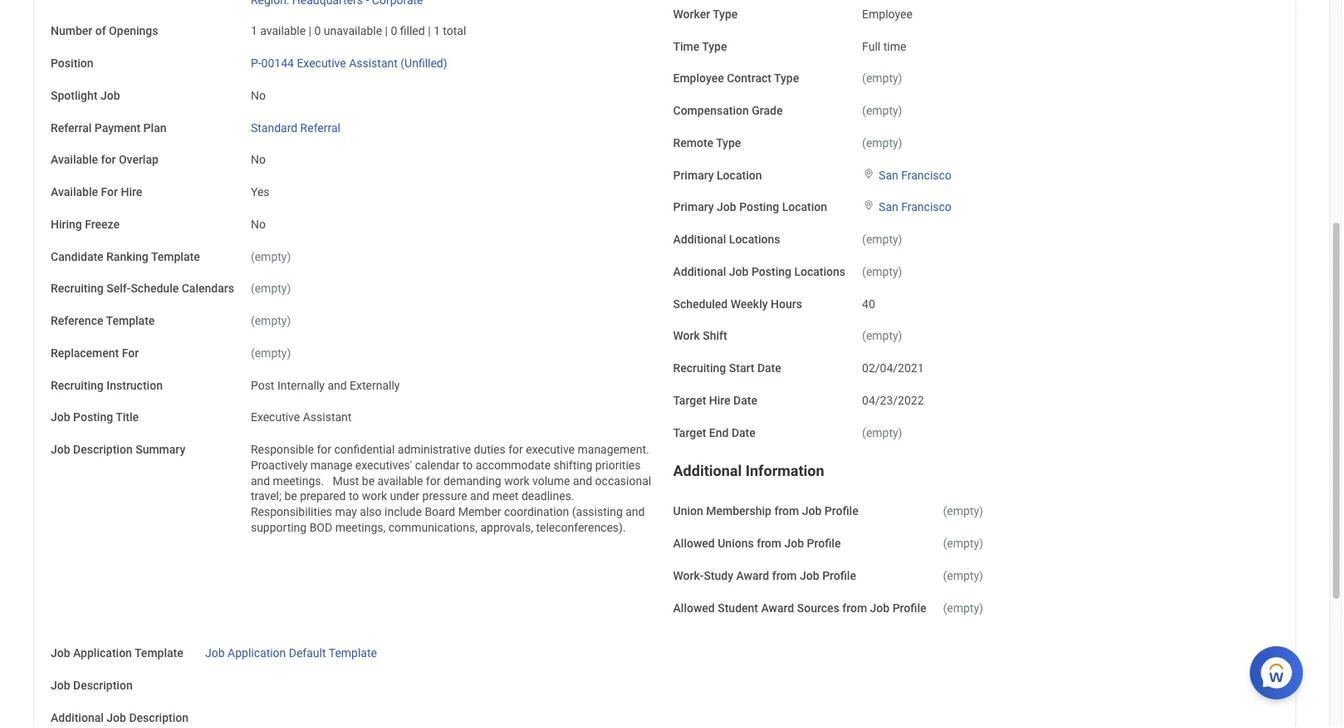 Task type: describe. For each thing, give the bounding box(es) containing it.
template up schedule
[[151, 250, 200, 263]]

1 vertical spatial locations
[[794, 265, 846, 278]]

full
[[862, 40, 881, 53]]

available for overlap element
[[251, 143, 266, 168]]

member
[[458, 505, 501, 519]]

type for time type
[[702, 40, 727, 53]]

unavailable
[[324, 24, 382, 38]]

employee contract type
[[673, 72, 799, 85]]

available for hire
[[51, 185, 142, 199]]

meet
[[492, 490, 519, 503]]

0 horizontal spatial hire
[[121, 185, 142, 199]]

worker type
[[673, 7, 738, 21]]

hiring
[[51, 218, 82, 231]]

compensation grade
[[673, 104, 783, 117]]

description for job description summary
[[73, 443, 133, 456]]

posting for locations
[[752, 265, 792, 278]]

work
[[673, 329, 700, 343]]

application for template
[[73, 647, 132, 660]]

responsibilities
[[251, 505, 332, 519]]

additional information
[[673, 462, 825, 480]]

reference
[[51, 314, 103, 327]]

available inside the number of openings element
[[260, 24, 306, 38]]

recruiting for recruiting instruction
[[51, 379, 104, 392]]

job application template
[[51, 647, 183, 660]]

hiring freeze element
[[251, 208, 266, 232]]

additional for additional job posting locations
[[673, 265, 726, 278]]

san francisco for primary location
[[879, 168, 952, 182]]

san for primary job posting location
[[879, 201, 899, 214]]

pressure
[[422, 490, 467, 503]]

information
[[746, 462, 825, 480]]

(empty) for work shift
[[862, 329, 903, 343]]

full time
[[862, 40, 907, 53]]

management.
[[578, 443, 649, 456]]

reference template
[[51, 314, 155, 327]]

allowed for allowed unions from job profile
[[673, 537, 715, 550]]

demanding
[[444, 474, 502, 487]]

0 horizontal spatial location
[[717, 168, 762, 182]]

san francisco link for primary location
[[879, 165, 952, 182]]

unions
[[718, 537, 754, 550]]

(unfilled)
[[401, 57, 447, 70]]

primary for primary job posting location
[[673, 201, 714, 214]]

communications,
[[389, 521, 478, 534]]

weekly
[[731, 297, 768, 310]]

san francisco link for primary job posting location
[[879, 197, 952, 214]]

yes
[[251, 185, 270, 199]]

standard
[[251, 121, 298, 134]]

instruction
[[107, 379, 163, 392]]

available for available for overlap
[[51, 153, 98, 167]]

0 horizontal spatial work
[[362, 490, 387, 503]]

calendars
[[182, 282, 234, 295]]

recruiting for recruiting start date
[[673, 362, 726, 375]]

(empty) for candidate ranking template
[[251, 250, 291, 263]]

of
[[95, 24, 106, 38]]

end
[[709, 426, 729, 439]]

location image for primary location
[[862, 168, 876, 179]]

proactively
[[251, 459, 308, 472]]

available for available for hire
[[51, 185, 98, 199]]

and down shifting
[[573, 474, 592, 487]]

(empty) for reference template
[[251, 314, 291, 327]]

p-00144 executive assistant (unfilled) link
[[251, 53, 447, 70]]

0 vertical spatial be
[[362, 474, 375, 487]]

(empty) for allowed student award sources from job profile
[[943, 601, 983, 614]]

student
[[718, 601, 758, 614]]

duties
[[474, 443, 506, 456]]

deadlines.
[[522, 490, 574, 503]]

francisco for primary location
[[901, 168, 952, 182]]

ranking
[[106, 250, 149, 263]]

00144
[[261, 57, 294, 70]]

job posting title element
[[251, 401, 352, 425]]

(empty) for allowed unions from job profile
[[943, 537, 983, 550]]

replacement
[[51, 346, 119, 360]]

employee for employee contract type
[[673, 72, 724, 85]]

hours
[[771, 297, 802, 310]]

for left overlap
[[101, 153, 116, 167]]

allowed student award sources from job profile
[[673, 601, 927, 614]]

internally
[[277, 379, 325, 392]]

work-
[[673, 569, 704, 582]]

remote
[[673, 136, 714, 149]]

under
[[390, 490, 420, 503]]

description for job description
[[73, 679, 133, 692]]

san francisco for primary job posting location
[[879, 201, 952, 214]]

primary for primary location
[[673, 168, 714, 182]]

date for target end date
[[732, 426, 756, 439]]

target hire date element
[[862, 384, 924, 408]]

time
[[673, 40, 700, 53]]

primary location
[[673, 168, 762, 182]]

no for hiring freeze
[[251, 218, 266, 231]]

plan
[[143, 121, 167, 134]]

study
[[704, 569, 734, 582]]

candidate
[[51, 250, 104, 263]]

1 referral from the left
[[51, 121, 92, 134]]

template down self-
[[106, 314, 155, 327]]

francisco for primary job posting location
[[901, 201, 952, 214]]

additional job posting locations
[[673, 265, 846, 278]]

(empty) for additional locations
[[862, 233, 903, 246]]

manage
[[311, 459, 353, 472]]

scheduled weekly hours
[[673, 297, 802, 310]]

position
[[51, 57, 94, 70]]

template right default
[[329, 647, 377, 660]]

shifting
[[554, 459, 593, 472]]

1 available | 0 unavailable | 0 filled | 1 total
[[251, 24, 466, 38]]

(empty) for union membership from job profile
[[943, 505, 983, 518]]

title
[[116, 411, 139, 424]]

worker
[[673, 7, 710, 21]]

scheduled weekly hours element
[[862, 287, 875, 312]]

accommodate
[[476, 459, 551, 472]]

grade
[[752, 104, 783, 117]]

contract
[[727, 72, 772, 85]]

scheduled
[[673, 297, 728, 310]]

work-study award from job profile
[[673, 569, 856, 582]]

from up the 'allowed student award sources from job profile' on the right
[[772, 569, 797, 582]]

04/23/2022
[[862, 394, 924, 407]]

for for replacement
[[122, 346, 139, 360]]

no for available for overlap
[[251, 153, 266, 167]]

shift
[[703, 329, 727, 343]]

2 | from the left
[[385, 24, 388, 38]]

self-
[[107, 282, 131, 295]]

work shift
[[673, 329, 727, 343]]

2 vertical spatial description
[[129, 711, 189, 724]]

0 vertical spatial locations
[[729, 233, 780, 246]]

board
[[425, 505, 455, 519]]

total
[[443, 24, 466, 38]]

prepared
[[300, 490, 346, 503]]

candidate ranking template
[[51, 250, 200, 263]]

executives'
[[355, 459, 412, 472]]

for down calendar
[[426, 474, 441, 487]]

no for spotlight job
[[251, 89, 266, 102]]

additional for additional job description
[[51, 711, 104, 724]]

openings
[[109, 24, 158, 38]]

occasional
[[595, 474, 651, 487]]

externally
[[350, 379, 400, 392]]

approvals,
[[481, 521, 533, 534]]

date for recruiting start date
[[757, 362, 781, 375]]

(assisting
[[572, 505, 623, 519]]



Task type: locate. For each thing, give the bounding box(es) containing it.
2 1 from the left
[[434, 24, 440, 38]]

time type
[[673, 40, 727, 53]]

time
[[884, 40, 907, 53]]

1 available from the top
[[51, 153, 98, 167]]

target
[[673, 394, 706, 407], [673, 426, 706, 439]]

type for remote type
[[716, 136, 741, 149]]

additional inside group
[[673, 462, 742, 480]]

location
[[717, 168, 762, 182], [782, 201, 827, 214]]

hire down overlap
[[121, 185, 142, 199]]

default
[[289, 647, 326, 660]]

also
[[360, 505, 382, 519]]

assistant down post internally and externally
[[303, 411, 352, 424]]

0 vertical spatial target
[[673, 394, 706, 407]]

san for primary location
[[879, 168, 899, 182]]

date right "end"
[[732, 426, 756, 439]]

0 vertical spatial employee
[[862, 7, 913, 21]]

award down allowed unions from job profile
[[736, 569, 769, 582]]

1 vertical spatial recruiting
[[673, 362, 726, 375]]

target left "end"
[[673, 426, 706, 439]]

for for available
[[101, 185, 118, 199]]

1 horizontal spatial employee
[[862, 7, 913, 21]]

(empty) for recruiting self-schedule calendars
[[251, 282, 291, 295]]

0 vertical spatial francisco
[[901, 168, 952, 182]]

1 vertical spatial work
[[362, 490, 387, 503]]

number of openings element
[[251, 15, 466, 39]]

3 no from the top
[[251, 218, 266, 231]]

description down job description
[[129, 711, 189, 724]]

referral down spotlight
[[51, 121, 92, 134]]

1 vertical spatial san
[[879, 201, 899, 214]]

job description
[[51, 679, 133, 692]]

1 vertical spatial available
[[378, 474, 423, 487]]

0 vertical spatial location
[[717, 168, 762, 182]]

(empty) for employee contract type
[[862, 72, 903, 85]]

1 target from the top
[[673, 394, 706, 407]]

may
[[335, 505, 357, 519]]

and down occasional
[[626, 505, 645, 519]]

for up instruction on the left of page
[[122, 346, 139, 360]]

target for target end date
[[673, 426, 706, 439]]

0 horizontal spatial application
[[73, 647, 132, 660]]

primary job posting location
[[673, 201, 827, 214]]

calendar
[[415, 459, 460, 472]]

referral
[[51, 121, 92, 134], [300, 121, 341, 134]]

0 vertical spatial executive
[[297, 57, 346, 70]]

1 horizontal spatial referral
[[300, 121, 341, 134]]

priorities
[[595, 459, 641, 472]]

from right sources
[[843, 601, 867, 614]]

(empty) for replacement for
[[251, 346, 291, 360]]

start
[[729, 362, 755, 375]]

to up may
[[349, 490, 359, 503]]

to
[[463, 459, 473, 472], [349, 490, 359, 503]]

no down the "p-"
[[251, 89, 266, 102]]

no
[[251, 89, 266, 102], [251, 153, 266, 167], [251, 218, 266, 231]]

0 vertical spatial san francisco
[[879, 168, 952, 182]]

work down accommodate
[[504, 474, 530, 487]]

1 vertical spatial no
[[251, 153, 266, 167]]

0 vertical spatial available
[[260, 24, 306, 38]]

0 vertical spatial allowed
[[673, 537, 715, 550]]

1 vertical spatial location image
[[862, 200, 876, 211]]

additional for additional information
[[673, 462, 742, 480]]

location image for primary job posting location
[[862, 200, 876, 211]]

for up accommodate
[[509, 443, 523, 456]]

(empty) for target end date
[[862, 426, 903, 439]]

san
[[879, 168, 899, 182], [879, 201, 899, 214]]

no down yes on the top left of the page
[[251, 218, 266, 231]]

date down start
[[734, 394, 758, 407]]

1
[[251, 24, 257, 38], [434, 24, 440, 38]]

recruiting instruction
[[51, 379, 163, 392]]

1 vertical spatial target
[[673, 426, 706, 439]]

1 francisco from the top
[[901, 168, 952, 182]]

1 left total
[[434, 24, 440, 38]]

0 vertical spatial date
[[757, 362, 781, 375]]

2 0 from the left
[[391, 24, 397, 38]]

2 no from the top
[[251, 153, 266, 167]]

target for target hire date
[[673, 394, 706, 407]]

allowed
[[673, 537, 715, 550], [673, 601, 715, 614]]

additional information group
[[673, 461, 1279, 617]]

posting
[[739, 201, 779, 214], [752, 265, 792, 278], [73, 411, 113, 424]]

primary down remote at the top of the page
[[673, 168, 714, 182]]

award for from
[[736, 569, 769, 582]]

p-
[[251, 57, 261, 70]]

0 vertical spatial for
[[101, 185, 118, 199]]

1 vertical spatial be
[[284, 490, 297, 503]]

and right internally
[[328, 379, 347, 392]]

type right the contract
[[774, 72, 799, 85]]

from down "union membership from job profile"
[[757, 537, 782, 550]]

available up 00144
[[260, 24, 306, 38]]

employee for employee element
[[862, 7, 913, 21]]

2 san francisco from the top
[[879, 201, 952, 214]]

2 primary from the top
[[673, 201, 714, 214]]

number of openings
[[51, 24, 158, 38]]

2 san francisco link from the top
[[879, 197, 952, 214]]

1 horizontal spatial application
[[228, 647, 286, 660]]

full time element
[[862, 36, 907, 53]]

job application default template link
[[205, 643, 377, 660]]

from
[[775, 505, 799, 518], [757, 537, 782, 550], [772, 569, 797, 582], [843, 601, 867, 614]]

2 vertical spatial no
[[251, 218, 266, 231]]

description
[[73, 443, 133, 456], [73, 679, 133, 692], [129, 711, 189, 724]]

allowed for allowed student award sources from job profile
[[673, 601, 715, 614]]

2 horizontal spatial |
[[428, 24, 431, 38]]

posting for location
[[739, 201, 779, 214]]

template up additional job description
[[135, 647, 183, 660]]

recruiting for recruiting self-schedule calendars
[[51, 282, 104, 295]]

from down information
[[775, 505, 799, 518]]

posting up additional locations
[[739, 201, 779, 214]]

executive assistant
[[251, 411, 352, 424]]

additional locations
[[673, 233, 780, 246]]

no up available for hire 'element'
[[251, 153, 266, 167]]

type right "time"
[[702, 40, 727, 53]]

2 available from the top
[[51, 185, 98, 199]]

0 horizontal spatial 0
[[314, 24, 321, 38]]

spotlight job element
[[251, 79, 266, 104]]

1 vertical spatial allowed
[[673, 601, 715, 614]]

| left filled
[[385, 24, 388, 38]]

0 horizontal spatial |
[[309, 24, 312, 38]]

job application default template
[[205, 647, 377, 660]]

1 0 from the left
[[314, 24, 321, 38]]

locations down primary job posting location
[[729, 233, 780, 246]]

post internally and externally element
[[251, 375, 400, 392]]

2 allowed from the top
[[673, 601, 715, 614]]

meetings.
[[273, 474, 324, 487]]

2 location image from the top
[[862, 200, 876, 211]]

(empty) for remote type
[[862, 136, 903, 149]]

teleconferences).
[[536, 521, 626, 534]]

must
[[333, 474, 359, 487]]

summary
[[136, 443, 185, 456]]

1 vertical spatial assistant
[[303, 411, 352, 424]]

3 | from the left
[[428, 24, 431, 38]]

1 | from the left
[[309, 24, 312, 38]]

0 horizontal spatial locations
[[729, 233, 780, 246]]

referral inside 'link'
[[300, 121, 341, 134]]

1 1 from the left
[[251, 24, 257, 38]]

application left default
[[228, 647, 286, 660]]

(empty) for work-study award from job profile
[[943, 569, 983, 582]]

0 vertical spatial hire
[[121, 185, 142, 199]]

1 up the "p-"
[[251, 24, 257, 38]]

(empty) for compensation grade
[[862, 104, 903, 117]]

0 vertical spatial san francisco link
[[879, 165, 952, 182]]

additional up scheduled
[[673, 265, 726, 278]]

allowed unions from job profile
[[673, 537, 841, 550]]

be up responsibilities
[[284, 490, 297, 503]]

1 application from the left
[[73, 647, 132, 660]]

and up travel;
[[251, 474, 270, 487]]

responsible for confidential administrative duties for executive management. proactively manage executives' calendar to accommodate shifting priorities and meetings.   must be available for demanding work volume and occasional travel; be prepared to work under pressure and meet deadlines. responsibilities may also include board member coordination (assisting and supporting bod meetings, communications, approvals, teleconferences).
[[251, 443, 655, 534]]

hire
[[121, 185, 142, 199], [709, 394, 731, 407]]

membership
[[706, 505, 772, 518]]

0 vertical spatial work
[[504, 474, 530, 487]]

san francisco
[[879, 168, 952, 182], [879, 201, 952, 214]]

1 san from the top
[[879, 168, 899, 182]]

additional for additional locations
[[673, 233, 726, 246]]

posting left title
[[73, 411, 113, 424]]

recruiting self-schedule calendars
[[51, 282, 234, 295]]

0 vertical spatial recruiting
[[51, 282, 104, 295]]

2 vertical spatial posting
[[73, 411, 113, 424]]

0 horizontal spatial employee
[[673, 72, 724, 85]]

date right start
[[757, 362, 781, 375]]

locations up the hours on the top right of the page
[[794, 265, 846, 278]]

1 horizontal spatial |
[[385, 24, 388, 38]]

available up 'under'
[[378, 474, 423, 487]]

0 horizontal spatial to
[[349, 490, 359, 503]]

posting up the hours on the top right of the page
[[752, 265, 792, 278]]

allowed down work-
[[673, 601, 715, 614]]

1 horizontal spatial locations
[[794, 265, 846, 278]]

available up hiring
[[51, 185, 98, 199]]

1 horizontal spatial 1
[[434, 24, 440, 38]]

0 vertical spatial available
[[51, 153, 98, 167]]

target up the target end date
[[673, 394, 706, 407]]

recruiting down candidate
[[51, 282, 104, 295]]

available
[[260, 24, 306, 38], [378, 474, 423, 487]]

1 primary from the top
[[673, 168, 714, 182]]

1 vertical spatial hire
[[709, 394, 731, 407]]

1 horizontal spatial for
[[122, 346, 139, 360]]

| left unavailable
[[309, 24, 312, 38]]

template
[[151, 250, 200, 263], [106, 314, 155, 327], [135, 647, 183, 660], [329, 647, 377, 660]]

assistant down 1 available | 0 unavailable | 0 filled | 1 total
[[349, 57, 398, 70]]

for
[[101, 185, 118, 199], [122, 346, 139, 360]]

0 left filled
[[391, 24, 397, 38]]

filled
[[400, 24, 425, 38]]

0 vertical spatial posting
[[739, 201, 779, 214]]

1 allowed from the top
[[673, 537, 715, 550]]

application for default
[[228, 647, 286, 660]]

date for target hire date
[[734, 394, 758, 407]]

0 horizontal spatial for
[[101, 185, 118, 199]]

hiring freeze
[[51, 218, 120, 231]]

1 vertical spatial description
[[73, 679, 133, 692]]

additional job description
[[51, 711, 189, 724]]

type for worker type
[[713, 7, 738, 21]]

standard referral link
[[251, 118, 341, 134]]

(empty) for additional job posting locations
[[862, 265, 903, 278]]

2 application from the left
[[228, 647, 286, 660]]

2 vertical spatial recruiting
[[51, 379, 104, 392]]

executive right 00144
[[297, 57, 346, 70]]

travel;
[[251, 490, 282, 503]]

0 horizontal spatial referral
[[51, 121, 92, 134]]

0 horizontal spatial be
[[284, 490, 297, 503]]

employee
[[862, 7, 913, 21], [673, 72, 724, 85]]

recruiting start date element
[[862, 352, 924, 376]]

2 francisco from the top
[[901, 201, 952, 214]]

0 vertical spatial no
[[251, 89, 266, 102]]

1 horizontal spatial be
[[362, 474, 375, 487]]

2 vertical spatial date
[[732, 426, 756, 439]]

0 left unavailable
[[314, 24, 321, 38]]

number
[[51, 24, 92, 38]]

location up primary job posting location
[[717, 168, 762, 182]]

assistant inside job posting title element
[[303, 411, 352, 424]]

0 horizontal spatial 1
[[251, 24, 257, 38]]

0 horizontal spatial available
[[260, 24, 306, 38]]

location up additional job posting locations
[[782, 201, 827, 214]]

post
[[251, 379, 275, 392]]

1 san francisco from the top
[[879, 168, 952, 182]]

type down compensation grade
[[716, 136, 741, 149]]

available for hire element
[[251, 175, 270, 200]]

1 vertical spatial location
[[782, 201, 827, 214]]

1 vertical spatial san francisco
[[879, 201, 952, 214]]

meetings,
[[335, 521, 386, 534]]

application up job description
[[73, 647, 132, 660]]

allowed up work-
[[673, 537, 715, 550]]

1 location image from the top
[[862, 168, 876, 179]]

1 vertical spatial executive
[[251, 411, 300, 424]]

referral right standard
[[300, 121, 341, 134]]

primary down primary location
[[673, 201, 714, 214]]

|
[[309, 24, 312, 38], [385, 24, 388, 38], [428, 24, 431, 38]]

for down the available for overlap
[[101, 185, 118, 199]]

1 horizontal spatial 0
[[391, 24, 397, 38]]

locations
[[729, 233, 780, 246], [794, 265, 846, 278]]

2 target from the top
[[673, 426, 706, 439]]

available inside responsible for confidential administrative duties for executive management. proactively manage executives' calendar to accommodate shifting priorities and meetings.   must be available for demanding work volume and occasional travel; be prepared to work under pressure and meet deadlines. responsibilities may also include board member coordination (assisting and supporting bod meetings, communications, approvals, teleconferences).
[[378, 474, 423, 487]]

recruiting down 'replacement'
[[51, 379, 104, 392]]

be
[[362, 474, 375, 487], [284, 490, 297, 503]]

executive up responsible
[[251, 411, 300, 424]]

1 horizontal spatial hire
[[709, 394, 731, 407]]

confidential
[[334, 443, 395, 456]]

1 vertical spatial employee
[[673, 72, 724, 85]]

award down 'work-study award from job profile'
[[761, 601, 794, 614]]

available
[[51, 153, 98, 167], [51, 185, 98, 199]]

1 horizontal spatial work
[[504, 474, 530, 487]]

description down 'job posting title'
[[73, 443, 133, 456]]

| right filled
[[428, 24, 431, 38]]

union membership from job profile
[[673, 505, 859, 518]]

for
[[101, 153, 116, 167], [317, 443, 332, 456], [509, 443, 523, 456], [426, 474, 441, 487]]

1 vertical spatial available
[[51, 185, 98, 199]]

1 vertical spatial san francisco link
[[879, 197, 952, 214]]

0 vertical spatial location image
[[862, 168, 876, 179]]

additional down primary job posting location
[[673, 233, 726, 246]]

1 horizontal spatial available
[[378, 474, 423, 487]]

additional information button
[[673, 462, 825, 480]]

1 vertical spatial francisco
[[901, 201, 952, 214]]

1 vertical spatial award
[[761, 601, 794, 614]]

sources
[[797, 601, 840, 614]]

payment
[[95, 121, 141, 134]]

1 vertical spatial for
[[122, 346, 139, 360]]

40
[[862, 297, 875, 310]]

to up demanding
[[463, 459, 473, 472]]

1 vertical spatial to
[[349, 490, 359, 503]]

award for sources
[[761, 601, 794, 614]]

employee down time type
[[673, 72, 724, 85]]

2 referral from the left
[[300, 121, 341, 134]]

0 vertical spatial assistant
[[349, 57, 398, 70]]

additional down the target end date
[[673, 462, 742, 480]]

0 vertical spatial description
[[73, 443, 133, 456]]

recruiting down 'work shift'
[[673, 362, 726, 375]]

1 san francisco link from the top
[[879, 165, 952, 182]]

1 vertical spatial posting
[[752, 265, 792, 278]]

work up "also"
[[362, 490, 387, 503]]

be down the executives' in the left of the page
[[362, 474, 375, 487]]

0 vertical spatial san
[[879, 168, 899, 182]]

1 horizontal spatial location
[[782, 201, 827, 214]]

0 vertical spatial award
[[736, 569, 769, 582]]

supporting
[[251, 521, 307, 534]]

(empty)
[[862, 72, 903, 85], [862, 104, 903, 117], [862, 136, 903, 149], [862, 233, 903, 246], [251, 250, 291, 263], [862, 265, 903, 278], [251, 282, 291, 295], [251, 314, 291, 327], [862, 329, 903, 343], [251, 346, 291, 360], [862, 426, 903, 439], [943, 505, 983, 518], [943, 537, 983, 550], [943, 569, 983, 582], [943, 601, 983, 614]]

additional down job description
[[51, 711, 104, 724]]

san francisco link
[[879, 165, 952, 182], [879, 197, 952, 214]]

target end date
[[673, 426, 756, 439]]

employee element
[[862, 4, 913, 21]]

available up available for hire
[[51, 153, 98, 167]]

type right worker
[[713, 7, 738, 21]]

1 no from the top
[[251, 89, 266, 102]]

1 horizontal spatial to
[[463, 459, 473, 472]]

description down job application template
[[73, 679, 133, 692]]

location image
[[862, 168, 876, 179], [862, 200, 876, 211]]

and
[[328, 379, 347, 392], [251, 474, 270, 487], [573, 474, 592, 487], [470, 490, 490, 503], [626, 505, 645, 519]]

for up manage
[[317, 443, 332, 456]]

1 vertical spatial primary
[[673, 201, 714, 214]]

hire up "end"
[[709, 394, 731, 407]]

2 san from the top
[[879, 201, 899, 214]]

recruiting
[[51, 282, 104, 295], [673, 362, 726, 375], [51, 379, 104, 392]]

0 vertical spatial primary
[[673, 168, 714, 182]]

02/04/2021
[[862, 362, 924, 375]]

1 vertical spatial date
[[734, 394, 758, 407]]

employee up full time element
[[862, 7, 913, 21]]

job posting title
[[51, 411, 139, 424]]

0 vertical spatial to
[[463, 459, 473, 472]]

executive inside job posting title element
[[251, 411, 300, 424]]

and up member in the bottom of the page
[[470, 490, 490, 503]]



Task type: vqa. For each thing, say whether or not it's contained in the screenshot.
p-
yes



